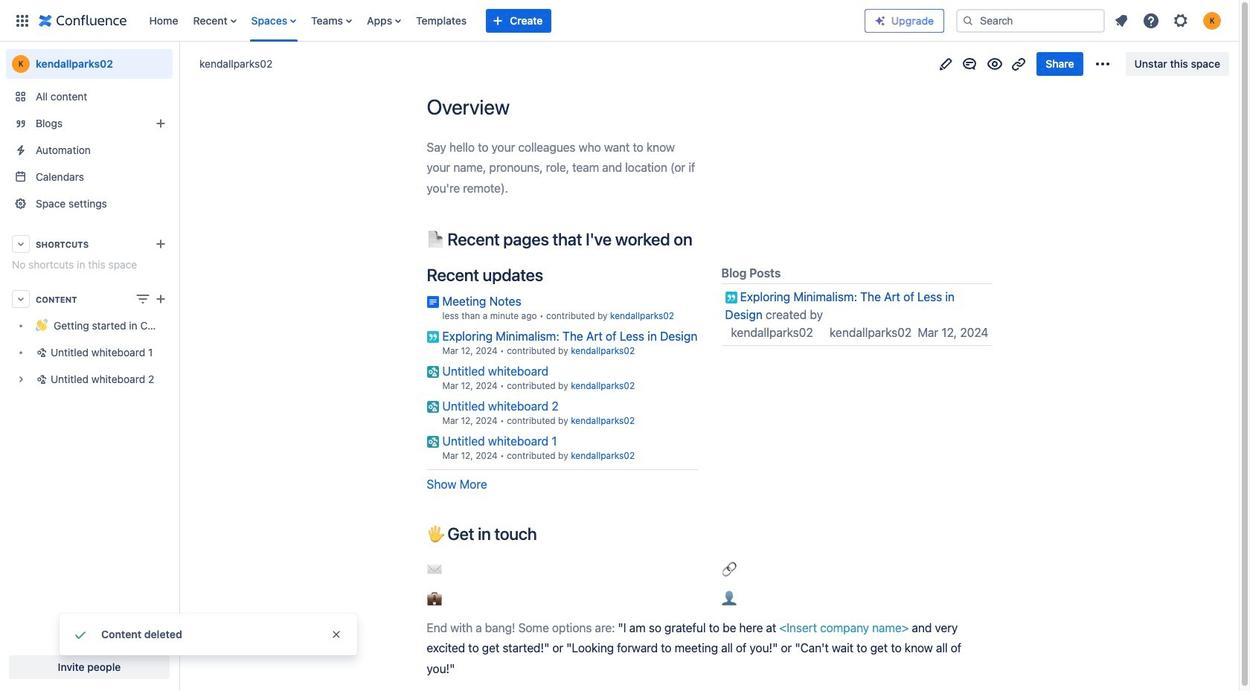 Task type: vqa. For each thing, say whether or not it's contained in the screenshot.
Copy link image
yes



Task type: locate. For each thing, give the bounding box(es) containing it.
1 horizontal spatial list
[[1108, 7, 1230, 34]]

banner
[[0, 0, 1239, 42]]

collapse sidebar image
[[162, 49, 195, 79]]

create a blog image
[[152, 115, 170, 132]]

1 horizontal spatial copy image
[[691, 230, 709, 248]]

global element
[[9, 0, 865, 41]]

search image
[[962, 15, 974, 26]]

notification icon image
[[1113, 12, 1130, 29]]

copy image
[[691, 230, 709, 248], [536, 525, 553, 543]]

0 vertical spatial copy image
[[691, 230, 709, 248]]

tree inside space element
[[6, 313, 173, 393]]

edit this page image
[[937, 55, 955, 73]]

tree
[[6, 313, 173, 393]]

list
[[142, 0, 865, 41], [1108, 7, 1230, 34]]

0 horizontal spatial copy image
[[536, 525, 553, 543]]

premium image
[[874, 15, 886, 26]]

appswitcher icon image
[[13, 12, 31, 29]]

your profile and preferences image
[[1203, 12, 1221, 29]]

None search field
[[956, 9, 1105, 32]]

confluence image
[[39, 12, 127, 29], [39, 12, 127, 29]]

start watching image
[[986, 55, 1004, 73]]

copy link image
[[1010, 55, 1028, 73]]

0 horizontal spatial list
[[142, 0, 865, 41]]

space element
[[0, 42, 179, 691]]



Task type: describe. For each thing, give the bounding box(es) containing it.
more actions image
[[1094, 55, 1112, 73]]

add shortcut image
[[152, 235, 170, 253]]

change view image
[[134, 290, 152, 308]]

create image
[[152, 290, 170, 308]]

list for appswitcher icon
[[142, 0, 865, 41]]

success image
[[71, 626, 89, 644]]

list for the premium icon in the right top of the page
[[1108, 7, 1230, 34]]

help icon image
[[1142, 12, 1160, 29]]

settings icon image
[[1172, 12, 1190, 29]]

Search field
[[956, 9, 1105, 32]]

dismiss image
[[330, 629, 342, 641]]

1 vertical spatial copy image
[[536, 525, 553, 543]]



